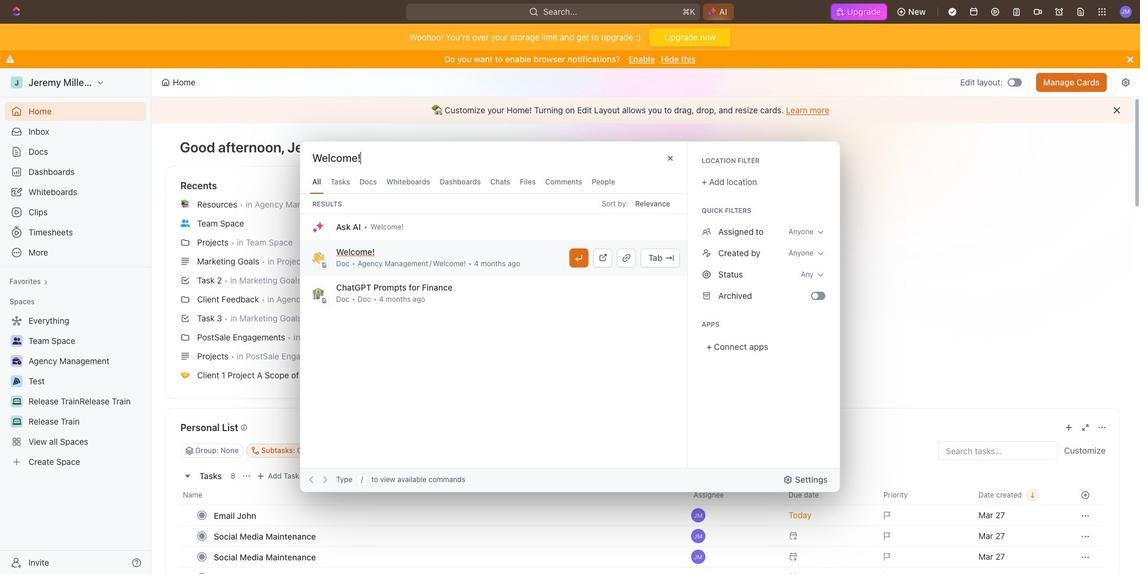 Task type: locate. For each thing, give the bounding box(es) containing it.
0 vertical spatial qdq9q image
[[702, 227, 711, 237]]

1 vertical spatial qdq9q image
[[702, 270, 711, 280]]

qdq9q image up e83zz icon
[[702, 270, 711, 280]]

sidebar navigation
[[0, 68, 151, 575]]

qdq9q image up qdq9q icon
[[702, 227, 711, 237]]

alert
[[151, 97, 1134, 124]]

Search or run a command… text field
[[312, 151, 401, 166]]

1 qdq9q image from the top
[[702, 227, 711, 237]]

tree
[[5, 312, 146, 472]]

e83zz image
[[702, 292, 711, 301]]

qdq9q image
[[702, 227, 711, 237], [702, 270, 711, 280]]



Task type: vqa. For each thing, say whether or not it's contained in the screenshot.
QDQ9Q icon
yes



Task type: describe. For each thing, give the bounding box(es) containing it.
qdq9q image
[[702, 249, 711, 258]]

Search tasks... text field
[[939, 442, 1057, 460]]

user group image
[[181, 220, 190, 227]]

tree inside sidebar navigation
[[5, 312, 146, 472]]

2 qdq9q image from the top
[[702, 270, 711, 280]]



